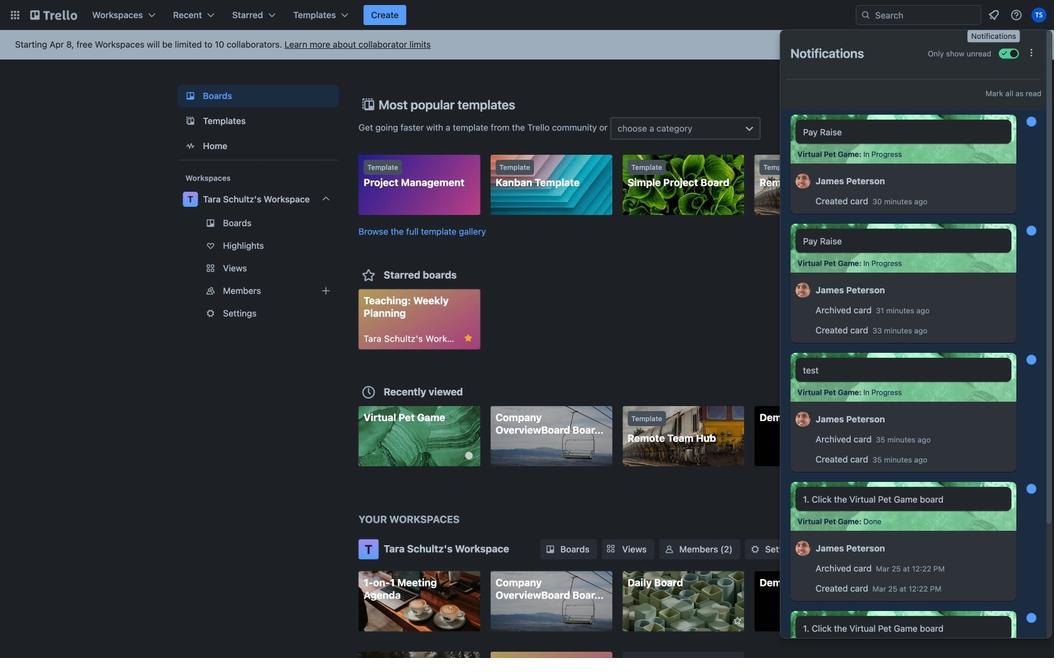 Task type: vqa. For each thing, say whether or not it's contained in the screenshot.
the middle sm image
yes



Task type: locate. For each thing, give the bounding box(es) containing it.
home image
[[183, 139, 198, 154]]

search image
[[861, 10, 871, 20]]

sm image
[[663, 544, 676, 556]]

sm image
[[544, 544, 557, 556], [749, 544, 761, 556]]

1 vertical spatial james peterson (jamespeterson93) image
[[796, 281, 811, 300]]

0 vertical spatial james peterson (jamespeterson93) image
[[796, 172, 811, 191]]

click to unstar this board. it will be removed from your starred list. image
[[463, 333, 474, 344]]

tooltip
[[967, 30, 1020, 42]]

board image
[[183, 88, 198, 104]]

2 sm image from the left
[[749, 544, 761, 556]]

0 horizontal spatial sm image
[[544, 544, 557, 556]]

open information menu image
[[1010, 9, 1023, 21]]

click to star this board. it will be added to your starred list. image
[[727, 616, 738, 627]]

1 horizontal spatial sm image
[[749, 544, 761, 556]]

add image
[[318, 284, 333, 299]]

james peterson (jamespeterson93) image
[[796, 172, 811, 191], [796, 281, 811, 300], [796, 540, 811, 558]]

2 vertical spatial james peterson (jamespeterson93) image
[[796, 540, 811, 558]]

primary element
[[0, 0, 1054, 30]]

0 notifications image
[[986, 8, 1001, 23]]

3 james peterson (jamespeterson93) image from the top
[[796, 540, 811, 558]]

1 james peterson (jamespeterson93) image from the top
[[796, 172, 811, 191]]



Task type: describe. For each thing, give the bounding box(es) containing it.
Search field
[[871, 6, 981, 24]]

back to home image
[[30, 5, 77, 25]]

2 james peterson (jamespeterson93) image from the top
[[796, 281, 811, 300]]

tara schultz (taraschultz7) image
[[1031, 8, 1047, 23]]

james peterson (jamespeterson93) image
[[796, 410, 811, 429]]

template board image
[[183, 114, 198, 129]]

1 sm image from the left
[[544, 544, 557, 556]]



